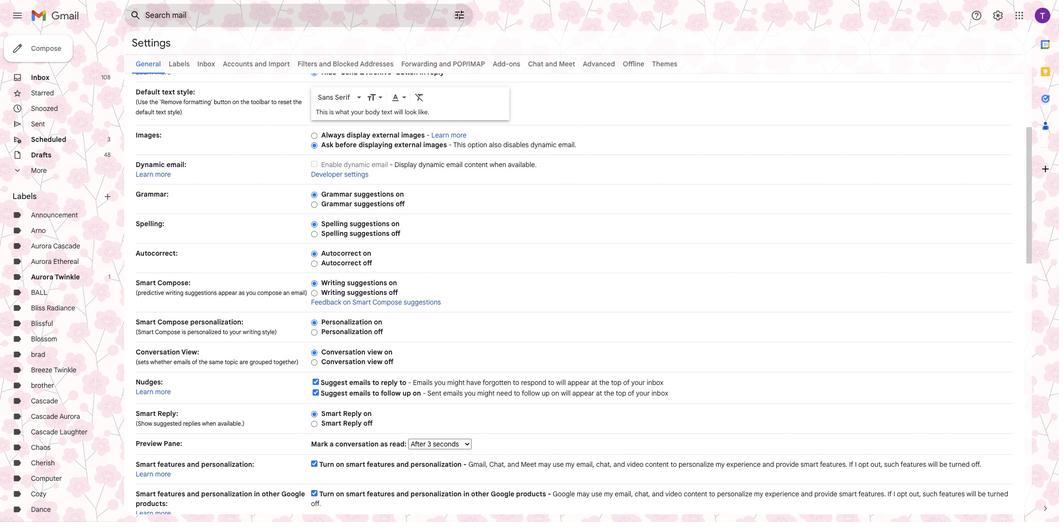 Task type: describe. For each thing, give the bounding box(es) containing it.
2 vertical spatial you
[[465, 389, 476, 398]]

2 follow from the left
[[522, 389, 540, 398]]

0 horizontal spatial features.
[[820, 461, 848, 469]]

brother link
[[31, 382, 54, 390]]

dynamic
[[136, 161, 165, 169]]

conversation view: (sets whether emails of the same topic are grouped together)
[[136, 348, 299, 366]]

0 vertical spatial be
[[940, 461, 948, 469]]

look
[[405, 108, 417, 116]]

opt inside the "google may use my email, chat, and video content to personalize my experience and provide smart features. if i opt out, such features will be turned off."
[[897, 490, 908, 499]]

2 email from the left
[[447, 161, 463, 169]]

0 horizontal spatial may
[[539, 461, 551, 469]]

0 vertical spatial images
[[401, 131, 425, 140]]

1 vertical spatial reply
[[381, 379, 398, 387]]

writing inside smart compose personalization: (smart compose is personalized to your writing style)
[[243, 329, 261, 336]]

respond
[[521, 379, 547, 387]]

smart for smart features and personalization in other google products: learn more
[[136, 490, 156, 499]]

0 vertical spatial is
[[329, 108, 334, 116]]

default
[[136, 88, 160, 96]]

personalization for personalization on
[[321, 318, 372, 327]]

Smart Reply off radio
[[311, 421, 318, 428]]

Spelling suggestions off radio
[[311, 231, 318, 238]]

to inside smart compose personalization: (smart compose is personalized to your writing style)
[[223, 329, 228, 336]]

replies
[[183, 420, 201, 428]]

personalization for turn on smart features and personalization in other google products -
[[411, 490, 462, 499]]

default text style: (use the 'remove formatting' button on the toolbar to reset the default text style)
[[136, 88, 302, 116]]

grammar:
[[136, 190, 169, 199]]

serif
[[335, 93, 350, 102]]

autocorrect off
[[321, 259, 372, 268]]

0 vertical spatial use
[[553, 461, 564, 469]]

starred link
[[31, 89, 54, 97]]

displaying
[[359, 141, 393, 149]]

off down personalization on
[[374, 328, 383, 337]]

an
[[283, 289, 290, 297]]

Writing suggestions off radio
[[311, 290, 318, 297]]

compose right (smart
[[155, 329, 180, 336]]

0 horizontal spatial experience
[[727, 461, 761, 469]]

autocorrect for autocorrect on
[[321, 249, 361, 258]]

chat
[[528, 60, 544, 68]]

forwarding and pop/imap link
[[402, 60, 485, 68]]

learn more link for smart features and personalization: learn more
[[136, 470, 171, 479]]

reset
[[278, 98, 292, 106]]

suggestions for spelling suggestions on
[[350, 220, 390, 228]]

snoozed
[[31, 104, 58, 113]]

0 horizontal spatial if
[[850, 461, 854, 469]]

email:
[[167, 161, 186, 169]]

1 vertical spatial at
[[596, 389, 602, 398]]

1 vertical spatial content
[[646, 461, 669, 469]]

in inside smart features and personalization in other google products: learn more
[[254, 490, 260, 499]]

hide
[[321, 68, 337, 77]]

forgotten
[[483, 379, 511, 387]]

0 vertical spatial top
[[611, 379, 622, 387]]

gmail,
[[469, 461, 488, 469]]

- left the 'option'
[[449, 141, 452, 149]]

button inside default text style: (use the 'remove formatting' button on the toolbar to reset the default text style)
[[214, 98, 231, 106]]

emails up smart reply on
[[349, 389, 371, 398]]

1 horizontal spatial dynamic
[[419, 161, 445, 169]]

0 vertical spatial meet
[[559, 60, 575, 68]]

off for writing suggestions on
[[389, 289, 398, 297]]

main menu image
[[12, 10, 23, 21]]

add-ons
[[493, 60, 521, 68]]

smart for smart features and personalization: learn more
[[136, 461, 156, 469]]

body
[[365, 108, 380, 116]]

learn more link up default
[[136, 68, 171, 77]]

developer
[[311, 170, 343, 179]]

experience inside the "google may use my email, chat, and video content to personalize my experience and provide smart features. if i opt out, such features will be turned off."
[[765, 490, 800, 499]]

0 vertical spatial personalize
[[679, 461, 714, 469]]

smart features and personalization in other google products: learn more
[[136, 490, 305, 518]]

2 other from the left
[[471, 490, 489, 499]]

announcement
[[31, 211, 78, 220]]

more button
[[0, 163, 116, 178]]

sent inside 'labels' navigation
[[31, 120, 45, 129]]

chaos link
[[31, 444, 51, 452]]

cascade for cascade aurora
[[31, 413, 58, 421]]

- down emails
[[423, 389, 426, 398]]

smart compose: (predictive writing suggestions appear as you compose an email)
[[136, 279, 307, 297]]

0 vertical spatial out,
[[871, 461, 883, 469]]

0 vertical spatial at
[[592, 379, 598, 387]]

always
[[321, 131, 345, 140]]

will inside the "google may use my email, chat, and video content to personalize my experience and provide smart features. if i opt out, such features will be turned off."
[[967, 490, 977, 499]]

support image
[[971, 10, 983, 21]]

Spelling suggestions on radio
[[311, 221, 318, 228]]

0 vertical spatial external
[[372, 131, 400, 140]]

smart reply on
[[321, 410, 372, 418]]

features inside smart features and personalization: learn more
[[157, 461, 185, 469]]

1 vertical spatial images
[[423, 141, 447, 149]]

writing inside smart compose: (predictive writing suggestions appear as you compose an email)
[[166, 289, 184, 297]]

smart for smart compose personalization: (smart compose is personalized to your writing style)
[[136, 318, 156, 327]]

import
[[269, 60, 290, 68]]

breeze twinkle
[[31, 366, 76, 375]]

settings image
[[993, 10, 1004, 21]]

inbox for topmost inbox link
[[197, 60, 215, 68]]

style:
[[177, 88, 195, 96]]

48
[[104, 151, 111, 159]]

scheduled
[[31, 135, 66, 144]]

0 vertical spatial inbox
[[647, 379, 664, 387]]

developer settings link
[[311, 170, 369, 179]]

remove formatting ‪(⌘\)‬ image
[[415, 93, 424, 102]]

suggest for suggest emails to reply to - emails you might have forgotten to respond to will appear at the top of your inbox
[[321, 379, 348, 387]]

personalization on
[[321, 318, 382, 327]]

archive"
[[366, 68, 395, 77]]

whether
[[150, 359, 172, 366]]

like.
[[418, 108, 430, 116]]

smart features and personalization: learn more
[[136, 461, 254, 479]]

writing suggestions on
[[321, 279, 397, 288]]

blossom link
[[31, 335, 57, 344]]

0 vertical spatial this
[[316, 108, 328, 116]]

on inside default text style: (use the 'remove formatting' button on the toolbar to reset the default text style)
[[233, 98, 239, 106]]

mark
[[311, 440, 328, 449]]

as inside smart compose: (predictive writing suggestions appear as you compose an email)
[[239, 289, 245, 297]]

writing for writing suggestions off
[[321, 289, 345, 297]]

Personalization off radio
[[311, 329, 318, 336]]

toolbar
[[251, 98, 270, 106]]

1 horizontal spatial off.
[[972, 461, 982, 469]]

turn on smart features and personalization in other google products -
[[319, 490, 553, 499]]

off for grammar suggestions on
[[396, 200, 405, 209]]

personalization: inside smart compose personalization: (smart compose is personalized to your writing style)
[[190, 318, 243, 327]]

off for spelling suggestions on
[[391, 229, 401, 238]]

learn more link for nudges: learn more
[[136, 388, 171, 397]]

personalize inside the "google may use my email, chat, and video content to personalize my experience and provide smart features. if i opt out, such features will be turned off."
[[717, 490, 753, 499]]

and inside smart features and personalization: learn more
[[187, 461, 199, 469]]

before
[[335, 141, 357, 149]]

cascade for cascade link
[[31, 397, 58, 406]]

conversation view off
[[321, 358, 394, 367]]

features. inside the "google may use my email, chat, and video content to personalize my experience and provide smart features. if i opt out, such features will be turned off."
[[859, 490, 886, 499]]

- right 'products'
[[548, 490, 551, 499]]

chat,
[[489, 461, 506, 469]]

smart down writing suggestions off at left
[[352, 298, 371, 307]]

to inside default text style: (use the 'remove formatting' button on the toolbar to reset the default text style)
[[271, 98, 277, 106]]

2 vertical spatial of
[[628, 389, 635, 398]]

pop/imap
[[453, 60, 485, 68]]

email)
[[291, 289, 307, 297]]

out, inside the "google may use my email, chat, and video content to personalize my experience and provide smart features. if i opt out, such features will be turned off."
[[909, 490, 921, 499]]

google inside smart features and personalization in other google products: learn more
[[281, 490, 305, 499]]

i inside the "google may use my email, chat, and video content to personalize my experience and provide smart features. if i opt out, such features will be turned off."
[[894, 490, 896, 499]]

0 horizontal spatial i
[[855, 461, 857, 469]]

drafts link
[[31, 151, 51, 160]]

conversation for conversation view on
[[321, 348, 366, 357]]

products
[[516, 490, 546, 499]]

offline
[[623, 60, 645, 68]]

2 horizontal spatial dynamic
[[531, 141, 557, 149]]

emails down conversation view off
[[349, 379, 371, 387]]

emails inside conversation view: (sets whether emails of the same topic are grouped together)
[[174, 359, 190, 366]]

personalization: inside smart features and personalization: learn more
[[201, 461, 254, 469]]

view for off
[[367, 358, 383, 367]]

0 horizontal spatial provide
[[776, 461, 799, 469]]

compose up personalized
[[157, 318, 189, 327]]

style) inside default text style: (use the 'remove formatting' button on the toolbar to reset the default text style)
[[168, 109, 182, 116]]

compose inside button
[[31, 44, 61, 53]]

brad
[[31, 351, 45, 359]]

when inside enable dynamic email - display dynamic email content when available. developer settings
[[490, 161, 506, 169]]

1 vertical spatial inbox link
[[31, 73, 49, 82]]

smart inside the "google may use my email, chat, and video content to personalize my experience and provide smart features. if i opt out, such features will be turned off."
[[840, 490, 857, 499]]

cascade link
[[31, 397, 58, 406]]

announcement link
[[31, 211, 78, 220]]

Grammar suggestions on radio
[[311, 191, 318, 199]]

suggest emails to follow up on - sent emails you might need to follow up on will appear at the top of your inbox
[[321, 389, 669, 398]]

advanced link
[[583, 60, 615, 68]]

1 vertical spatial external
[[394, 141, 422, 149]]

computer link
[[31, 475, 62, 483]]

labels for labels heading
[[13, 192, 37, 202]]

twinkle for aurora twinkle
[[55, 273, 80, 282]]

learn inside smart features and personalization in other google products: learn more
[[136, 510, 153, 518]]

1 vertical spatial of
[[623, 379, 630, 387]]

read:
[[390, 440, 407, 449]]

chat, inside the "google may use my email, chat, and video content to personalize my experience and provide smart features. if i opt out, such features will be turned off."
[[635, 490, 650, 499]]

0 horizontal spatial turned
[[950, 461, 970, 469]]

Search mail text field
[[145, 11, 427, 20]]

spelling suggestions on
[[321, 220, 400, 228]]

turn for turn on smart features and personalization in other google products -
[[319, 490, 334, 499]]

suggestions inside smart compose: (predictive writing suggestions appear as you compose an email)
[[185, 289, 217, 297]]

more up default
[[155, 68, 171, 77]]

suggestions for spelling suggestions off
[[350, 229, 390, 238]]

may inside the "google may use my email, chat, and video content to personalize my experience and provide smart features. if i opt out, such features will be turned off."
[[577, 490, 590, 499]]

breeze
[[31, 366, 52, 375]]

more inside nudges: learn more
[[155, 388, 171, 397]]

more up ask before displaying external images - this option also disables dynamic email.
[[451, 131, 467, 140]]

cascade up ethereal
[[53, 242, 80, 251]]

arno
[[31, 226, 46, 235]]

snoozed link
[[31, 104, 58, 113]]

add-
[[493, 60, 509, 68]]

0 horizontal spatial dynamic
[[344, 161, 370, 169]]

accounts
[[223, 60, 253, 68]]

more inside smart features and personalization in other google products: learn more
[[155, 510, 171, 518]]

forwarding
[[402, 60, 438, 68]]

aurora for aurora ethereal
[[31, 257, 52, 266]]

1 horizontal spatial in
[[420, 68, 426, 77]]

drafts
[[31, 151, 51, 160]]

reply for on
[[343, 410, 362, 418]]

reply:
[[158, 410, 178, 418]]

themes link
[[652, 60, 678, 68]]

advanced
[[583, 60, 615, 68]]

compose
[[257, 289, 282, 297]]

grammar suggestions off
[[321, 200, 405, 209]]

available.)
[[218, 420, 245, 428]]

learn inside nudges: learn more
[[136, 388, 153, 397]]

0 vertical spatial inbox link
[[197, 60, 215, 68]]

conversation for conversation view: (sets whether emails of the same topic are grouped together)
[[136, 348, 180, 357]]

writing suggestions off
[[321, 289, 398, 297]]

Always display external images radio
[[311, 132, 318, 140]]

be inside the "google may use my email, chat, and video content to personalize my experience and provide smart features. if i opt out, such features will be turned off."
[[978, 490, 986, 499]]

Writing suggestions on radio
[[311, 280, 318, 287]]

filters
[[298, 60, 317, 68]]

aurora twinkle link
[[31, 273, 80, 282]]

grouped
[[250, 359, 272, 366]]

3
[[107, 136, 111, 143]]

features inside the "google may use my email, chat, and video content to personalize my experience and provide smart features. if i opt out, such features will be turned off."
[[940, 490, 965, 499]]

bliss radiance link
[[31, 304, 75, 313]]

2 vertical spatial appear
[[573, 389, 595, 398]]

learn up default
[[136, 68, 153, 77]]

sans
[[318, 93, 333, 102]]

0 horizontal spatial might
[[447, 379, 465, 387]]

labels for labels link
[[169, 60, 190, 68]]

1 vertical spatial as
[[380, 440, 388, 449]]

1 vertical spatial top
[[616, 389, 626, 398]]

email, inside the "google may use my email, chat, and video content to personalize my experience and provide smart features. if i opt out, such features will be turned off."
[[615, 490, 633, 499]]

cascade aurora
[[31, 413, 80, 421]]

(smart
[[136, 329, 154, 336]]

disables
[[504, 141, 529, 149]]

&
[[360, 68, 365, 77]]



Task type: vqa. For each thing, say whether or not it's contained in the screenshot.


Task type: locate. For each thing, give the bounding box(es) containing it.
inbox inside 'labels' navigation
[[31, 73, 49, 82]]

learn inside smart features and personalization: learn more
[[136, 470, 153, 479]]

compose down writing suggestions off at left
[[373, 298, 402, 307]]

2 horizontal spatial google
[[553, 490, 575, 499]]

formatting options toolbar
[[314, 88, 507, 106]]

view:
[[181, 348, 199, 357]]

0 vertical spatial writing
[[321, 279, 345, 288]]

1 vertical spatial email,
[[615, 490, 633, 499]]

smart up the (show
[[136, 410, 156, 418]]

None search field
[[124, 4, 473, 27]]

i
[[855, 461, 857, 469], [894, 490, 896, 499]]

personalization for personalization off
[[321, 328, 372, 337]]

0 vertical spatial suggest
[[321, 379, 348, 387]]

1 vertical spatial grammar
[[321, 200, 352, 209]]

cherish
[[31, 459, 55, 468]]

aurora up the aurora twinkle
[[31, 257, 52, 266]]

1 vertical spatial turn
[[319, 490, 334, 499]]

1 vertical spatial appear
[[568, 379, 590, 387]]

learn up products:
[[136, 470, 153, 479]]

3 google from the left
[[553, 490, 575, 499]]

0 vertical spatial chat,
[[596, 461, 612, 469]]

general
[[136, 60, 161, 68]]

1 horizontal spatial experience
[[765, 490, 800, 499]]

cascade aurora link
[[31, 413, 80, 421]]

1 horizontal spatial email,
[[615, 490, 633, 499]]

2 personalization from the top
[[321, 328, 372, 337]]

style) down 'remove
[[168, 109, 182, 116]]

suggestions for grammar suggestions on
[[354, 190, 394, 199]]

spelling for spelling suggestions off
[[321, 229, 348, 238]]

0 vertical spatial might
[[447, 379, 465, 387]]

aurora twinkle
[[31, 273, 80, 282]]

1 vertical spatial meet
[[521, 461, 537, 469]]

cascade laughter link
[[31, 428, 88, 437]]

cascade down cascade link
[[31, 413, 58, 421]]

personalization off
[[321, 328, 383, 337]]

you down have
[[465, 389, 476, 398]]

more down preview pane:
[[155, 470, 171, 479]]

labels link
[[169, 60, 190, 68]]

email,
[[577, 461, 595, 469], [615, 490, 633, 499]]

off up "writing suggestions on"
[[363, 259, 372, 268]]

dynamic right display
[[419, 161, 445, 169]]

might down the suggest emails to reply to - emails you might have forgotten to respond to will appear at the top of your inbox
[[478, 389, 495, 398]]

2 suggest from the top
[[321, 389, 348, 398]]

conversation up conversation view off
[[321, 348, 366, 357]]

pane:
[[164, 440, 182, 449]]

video up the "google may use my email, chat, and video content to personalize my experience and provide smart features. if i opt out, such features will be turned off."
[[627, 461, 644, 469]]

0 horizontal spatial inbox
[[31, 73, 49, 82]]

0 horizontal spatial meet
[[521, 461, 537, 469]]

sent down emails
[[428, 389, 442, 398]]

"send
[[338, 68, 358, 77]]

view
[[367, 348, 383, 357], [367, 358, 383, 367]]

2 turn from the top
[[319, 490, 334, 499]]

settings
[[132, 36, 171, 49]]

writing
[[166, 289, 184, 297], [243, 329, 261, 336]]

need
[[497, 389, 512, 398]]

learn more link for smart features and personalization in other google products: learn more
[[136, 510, 171, 518]]

ons
[[509, 60, 521, 68]]

off up feedback on smart compose suggestions
[[389, 289, 398, 297]]

bliss radiance
[[31, 304, 75, 313]]

Ask before displaying external images radio
[[311, 142, 318, 149]]

inbox link up starred link
[[31, 73, 49, 82]]

chat and meet
[[528, 60, 575, 68]]

filters and blocked addresses link
[[298, 60, 394, 68]]

1 horizontal spatial reply
[[428, 68, 444, 77]]

you for as
[[246, 289, 256, 297]]

other
[[262, 490, 280, 499], [471, 490, 489, 499]]

1 horizontal spatial you
[[435, 379, 446, 387]]

add-ons link
[[493, 60, 521, 68]]

smart for smart reply off
[[321, 419, 341, 428]]

1 vertical spatial might
[[478, 389, 495, 398]]

other inside smart features and personalization in other google products: learn more
[[262, 490, 280, 499]]

learn down dynamic
[[136, 170, 153, 179]]

you left compose
[[246, 289, 256, 297]]

cascade up chaos link
[[31, 428, 58, 437]]

learn more link down nudges:
[[136, 388, 171, 397]]

smart for smart compose: (predictive writing suggestions appear as you compose an email)
[[136, 279, 156, 288]]

1 vertical spatial be
[[978, 490, 986, 499]]

learn down products:
[[136, 510, 153, 518]]

off. inside the "google may use my email, chat, and video content to personalize my experience and provide smart features. if i opt out, such features will be turned off."
[[311, 500, 321, 509]]

you inside smart compose: (predictive writing suggestions appear as you compose an email)
[[246, 289, 256, 297]]

1 email from the left
[[372, 161, 388, 169]]

0 horizontal spatial use
[[553, 461, 564, 469]]

suggest up smart reply on
[[321, 389, 348, 398]]

Conversation view on radio
[[311, 350, 318, 357]]

ball
[[31, 289, 47, 297]]

1 vertical spatial button
[[214, 98, 231, 106]]

1 horizontal spatial use
[[592, 490, 603, 499]]

0 horizontal spatial up
[[403, 389, 411, 398]]

bliss
[[31, 304, 45, 313]]

0 vertical spatial video
[[627, 461, 644, 469]]

grammar for grammar suggestions off
[[321, 200, 352, 209]]

spelling for spelling suggestions on
[[321, 220, 348, 228]]

0 horizontal spatial style)
[[168, 109, 182, 116]]

'remove
[[160, 98, 182, 106]]

such inside the "google may use my email, chat, and video content to personalize my experience and provide smart features. if i opt out, such features will be turned off."
[[923, 490, 938, 499]]

aurora
[[31, 242, 52, 251], [31, 257, 52, 266], [31, 273, 53, 282], [60, 413, 80, 421]]

brad link
[[31, 351, 45, 359]]

2 horizontal spatial in
[[464, 490, 470, 499]]

Hide "Send & Archive" button in reply radio
[[311, 69, 318, 77]]

1 horizontal spatial google
[[491, 490, 515, 499]]

1 vertical spatial this
[[453, 141, 466, 149]]

learn more link for dynamic email: learn more
[[136, 170, 171, 179]]

if inside the "google may use my email, chat, and video content to personalize my experience and provide smart features. if i opt out, such features will be turned off."
[[888, 490, 892, 499]]

arno link
[[31, 226, 46, 235]]

nudges:
[[136, 378, 163, 387]]

video inside the "google may use my email, chat, and video content to personalize my experience and provide smart features. if i opt out, such features will be turned off."
[[666, 490, 682, 499]]

inbox for bottom inbox link
[[31, 73, 49, 82]]

off up mark a conversation as read: on the bottom left of page
[[364, 419, 373, 428]]

autocorrect:
[[136, 249, 178, 258]]

1 view from the top
[[367, 348, 383, 357]]

is inside smart compose personalization: (smart compose is personalized to your writing style)
[[182, 329, 186, 336]]

Autocorrect off radio
[[311, 260, 318, 268]]

text up 'remove
[[162, 88, 175, 96]]

1 other from the left
[[262, 490, 280, 499]]

aurora up laughter
[[60, 413, 80, 421]]

style) inside smart compose personalization: (smart compose is personalized to your writing style)
[[262, 329, 277, 336]]

gmail image
[[31, 6, 84, 25]]

0 vertical spatial autocorrect
[[321, 249, 361, 258]]

dance
[[31, 506, 51, 514]]

aurora down arno link
[[31, 242, 52, 251]]

off for smart reply on
[[364, 419, 373, 428]]

when right the replies
[[202, 420, 216, 428]]

1 vertical spatial out,
[[909, 490, 921, 499]]

personalization:
[[190, 318, 243, 327], [201, 461, 254, 469]]

are
[[240, 359, 248, 366]]

to inside the "google may use my email, chat, and video content to personalize my experience and provide smart features. if i opt out, such features will be turned off."
[[709, 490, 716, 499]]

0 horizontal spatial be
[[940, 461, 948, 469]]

email down displaying on the left top of page
[[372, 161, 388, 169]]

labels navigation
[[0, 31, 124, 523]]

content
[[465, 161, 488, 169], [646, 461, 669, 469], [684, 490, 708, 499]]

smart up the (predictive
[[136, 279, 156, 288]]

aurora for aurora twinkle
[[31, 273, 53, 282]]

1 vertical spatial spelling
[[321, 229, 348, 238]]

suggestions for grammar suggestions off
[[354, 200, 394, 209]]

Personalization on radio
[[311, 319, 318, 327]]

features.
[[820, 461, 848, 469], [859, 490, 886, 499]]

meet
[[559, 60, 575, 68], [521, 461, 537, 469]]

search mail image
[[127, 7, 145, 24]]

labels inside navigation
[[13, 192, 37, 202]]

grammar right grammar suggestions off radio
[[321, 200, 352, 209]]

when inside smart reply: (show suggested replies when available.)
[[202, 420, 216, 428]]

writing for writing suggestions on
[[321, 279, 345, 288]]

smart inside smart features and personalization: learn more
[[136, 461, 156, 469]]

follow down respond
[[522, 389, 540, 398]]

off down 'grammar suggestions on' at top left
[[396, 200, 405, 209]]

reply for off
[[343, 419, 362, 428]]

features inside smart features and personalization in other google products: learn more
[[157, 490, 185, 499]]

email.
[[559, 141, 577, 149]]

personalization: up personalized
[[190, 318, 243, 327]]

as left compose
[[239, 289, 245, 297]]

your inside smart compose personalization: (smart compose is personalized to your writing style)
[[230, 329, 241, 336]]

- left emails
[[408, 379, 411, 387]]

more down dynamic
[[155, 170, 171, 179]]

of inside conversation view: (sets whether emails of the same topic are grouped together)
[[192, 359, 197, 366]]

cozy
[[31, 490, 46, 499]]

settings
[[344, 170, 369, 179]]

dynamic email: learn more
[[136, 161, 186, 179]]

autocorrect
[[321, 249, 361, 258], [321, 259, 361, 268]]

personalization: up smart features and personalization in other google products: learn more
[[201, 461, 254, 469]]

1 suggest from the top
[[321, 379, 348, 387]]

1 spelling from the top
[[321, 220, 348, 228]]

0 vertical spatial provide
[[776, 461, 799, 469]]

images down look
[[401, 131, 425, 140]]

general link
[[136, 60, 161, 68]]

1 vertical spatial chat,
[[635, 490, 650, 499]]

turned inside the "google may use my email, chat, and video content to personalize my experience and provide smart features. if i opt out, such features will be turned off."
[[988, 490, 1009, 499]]

None checkbox
[[311, 161, 318, 167], [313, 379, 319, 386], [313, 390, 319, 396], [311, 161, 318, 167], [313, 379, 319, 386], [313, 390, 319, 396]]

labels up style: on the top
[[169, 60, 190, 68]]

2 writing from the top
[[321, 289, 345, 297]]

compose:
[[157, 279, 191, 288]]

suggest for suggest emails to follow up on - sent emails you might need to follow up on will appear at the top of your inbox
[[321, 389, 348, 398]]

- left gmail,
[[464, 461, 467, 469]]

1 horizontal spatial up
[[542, 389, 550, 398]]

0 horizontal spatial when
[[202, 420, 216, 428]]

use inside the "google may use my email, chat, and video content to personalize my experience and provide smart features. if i opt out, such features will be turned off."
[[592, 490, 603, 499]]

0 vertical spatial style)
[[168, 109, 182, 116]]

reply down smart reply on
[[343, 419, 362, 428]]

0 vertical spatial of
[[192, 359, 197, 366]]

personalization for turn on smart features and personalization - gmail, chat, and meet may use my email, chat, and video content to personalize my experience and provide smart features. if i opt out, such features will be turned off.
[[411, 461, 462, 469]]

view down conversation view on
[[367, 358, 383, 367]]

1 follow from the left
[[381, 389, 401, 398]]

more down nudges:
[[155, 388, 171, 397]]

learn inside the dynamic email: learn more
[[136, 170, 153, 179]]

learn more link up ask before displaying external images - this option also disables dynamic email.
[[432, 131, 467, 140]]

1 vertical spatial you
[[435, 379, 446, 387]]

option
[[468, 141, 487, 149]]

1 vertical spatial provide
[[815, 490, 838, 499]]

personalization inside smart features and personalization in other google products: learn more
[[201, 490, 252, 499]]

0 vertical spatial as
[[239, 289, 245, 297]]

follow down conversation view off
[[381, 389, 401, 398]]

in
[[420, 68, 426, 77], [254, 490, 260, 499], [464, 490, 470, 499]]

conversation for conversation view off
[[321, 358, 366, 367]]

view for on
[[367, 348, 383, 357]]

suggested
[[154, 420, 182, 428]]

0 vertical spatial personalization:
[[190, 318, 243, 327]]

suggestions for writing suggestions on
[[347, 279, 387, 288]]

1 reply from the top
[[343, 410, 362, 418]]

1 horizontal spatial as
[[380, 440, 388, 449]]

dance link
[[31, 506, 51, 514]]

1 horizontal spatial might
[[478, 389, 495, 398]]

writing right writing suggestions on radio
[[321, 279, 345, 288]]

and
[[255, 60, 267, 68], [319, 60, 331, 68], [439, 60, 451, 68], [545, 60, 557, 68], [187, 461, 199, 469], [397, 461, 409, 469], [508, 461, 519, 469], [614, 461, 625, 469], [763, 461, 774, 469], [187, 490, 199, 499], [397, 490, 409, 499], [652, 490, 664, 499], [801, 490, 813, 499]]

1 vertical spatial inbox
[[31, 73, 49, 82]]

learn more link down dynamic
[[136, 170, 171, 179]]

mark a conversation as read:
[[311, 440, 409, 449]]

dynamic up settings on the top
[[344, 161, 370, 169]]

- inside enable dynamic email - display dynamic email content when available. developer settings
[[390, 161, 393, 169]]

smart inside smart features and personalization in other google products: learn more
[[136, 490, 156, 499]]

smart right smart reply off radio
[[321, 419, 341, 428]]

0 horizontal spatial such
[[885, 461, 899, 469]]

grammar for grammar suggestions on
[[321, 190, 352, 199]]

(show
[[136, 420, 152, 428]]

suggestions
[[354, 190, 394, 199], [354, 200, 394, 209], [350, 220, 390, 228], [350, 229, 390, 238], [347, 279, 387, 288], [347, 289, 387, 297], [185, 289, 217, 297], [404, 298, 441, 307]]

inbox right labels link
[[197, 60, 215, 68]]

conversation view on
[[321, 348, 393, 357]]

smart
[[346, 461, 365, 469], [801, 461, 819, 469], [346, 490, 365, 499], [840, 490, 857, 499]]

Autocorrect on radio
[[311, 251, 318, 258]]

1 vertical spatial sent
[[428, 389, 442, 398]]

0 vertical spatial personalization
[[321, 318, 372, 327]]

0 horizontal spatial other
[[262, 490, 280, 499]]

sans serif option
[[316, 93, 355, 102]]

1 vertical spatial if
[[888, 490, 892, 499]]

sent link
[[31, 120, 45, 129]]

you for emails
[[435, 379, 446, 387]]

0 horizontal spatial off.
[[311, 500, 321, 509]]

video down turn on smart features and personalization - gmail, chat, and meet may use my email, chat, and video content to personalize my experience and provide smart features. if i opt out, such features will be turned off.
[[666, 490, 682, 499]]

conversation down conversation view on
[[321, 358, 366, 367]]

more down products:
[[155, 510, 171, 518]]

1 turn from the top
[[319, 461, 334, 469]]

smart
[[136, 279, 156, 288], [352, 298, 371, 307], [136, 318, 156, 327], [136, 410, 156, 418], [321, 410, 341, 418], [321, 419, 341, 428], [136, 461, 156, 469], [136, 490, 156, 499]]

0 vertical spatial button
[[396, 68, 418, 77]]

1 autocorrect from the top
[[321, 249, 361, 258]]

advanced search options image
[[450, 5, 469, 25]]

0 horizontal spatial reply
[[381, 379, 398, 387]]

chaos
[[31, 444, 51, 452]]

reply left pop/imap
[[428, 68, 444, 77]]

inbox
[[647, 379, 664, 387], [652, 389, 669, 398]]

0 horizontal spatial video
[[627, 461, 644, 469]]

0 horizontal spatial in
[[254, 490, 260, 499]]

1 vertical spatial labels
[[13, 192, 37, 202]]

1 vertical spatial such
[[923, 490, 938, 499]]

1 horizontal spatial be
[[978, 490, 986, 499]]

off down conversation view on
[[384, 358, 394, 367]]

labels
[[169, 60, 190, 68], [13, 192, 37, 202]]

smart for smart reply: (show suggested replies when available.)
[[136, 410, 156, 418]]

cozy link
[[31, 490, 46, 499]]

1 vertical spatial personalization
[[321, 328, 372, 337]]

0 vertical spatial appear
[[218, 289, 237, 297]]

button right formatting'
[[214, 98, 231, 106]]

smart inside smart reply: (show suggested replies when available.)
[[136, 410, 156, 418]]

1 horizontal spatial sent
[[428, 389, 442, 398]]

more inside the dynamic email: learn more
[[155, 170, 171, 179]]

tab list
[[1032, 31, 1060, 488]]

0 horizontal spatial button
[[214, 98, 231, 106]]

topic
[[225, 359, 238, 366]]

personalization down personalization on
[[321, 328, 372, 337]]

as left "read:"
[[380, 440, 388, 449]]

- left display
[[390, 161, 393, 169]]

blossom
[[31, 335, 57, 344]]

products:
[[136, 500, 168, 509]]

email down ask before displaying external images - this option also disables dynamic email.
[[447, 161, 463, 169]]

Grammar suggestions off radio
[[311, 201, 318, 208]]

twinkle for breeze twinkle
[[54, 366, 76, 375]]

0 horizontal spatial out,
[[871, 461, 883, 469]]

emails down view:
[[174, 359, 190, 366]]

1 personalization from the top
[[321, 318, 372, 327]]

twinkle right breeze
[[54, 366, 76, 375]]

2 autocorrect from the top
[[321, 259, 361, 268]]

1 vertical spatial view
[[367, 358, 383, 367]]

0 horizontal spatial email,
[[577, 461, 595, 469]]

google inside the "google may use my email, chat, and video content to personalize my experience and provide smart features. if i opt out, such features will be turned off."
[[553, 490, 575, 499]]

grammar
[[321, 190, 352, 199], [321, 200, 352, 209]]

0 vertical spatial experience
[[727, 461, 761, 469]]

images up enable dynamic email - display dynamic email content when available. developer settings
[[423, 141, 447, 149]]

sans serif
[[318, 93, 350, 102]]

2 google from the left
[[491, 490, 515, 499]]

your
[[351, 108, 364, 116], [230, 329, 241, 336], [632, 379, 645, 387], [636, 389, 650, 398]]

might left have
[[447, 379, 465, 387]]

and inside smart features and personalization in other google products: learn more
[[187, 490, 199, 499]]

computer
[[31, 475, 62, 483]]

0 horizontal spatial is
[[182, 329, 186, 336]]

labels down more
[[13, 192, 37, 202]]

suggest down conversation view off
[[321, 379, 348, 387]]

this left the 'option'
[[453, 141, 466, 149]]

content inside enable dynamic email - display dynamic email content when available. developer settings
[[465, 161, 488, 169]]

0 horizontal spatial labels
[[13, 192, 37, 202]]

2 spelling from the top
[[321, 229, 348, 238]]

0 vertical spatial sent
[[31, 120, 45, 129]]

text right body
[[382, 108, 393, 116]]

1 up from the left
[[403, 389, 411, 398]]

1 vertical spatial personalization:
[[201, 461, 254, 469]]

external down always display external images - learn more
[[394, 141, 422, 149]]

reply
[[428, 68, 444, 77], [381, 379, 398, 387]]

provide inside the "google may use my email, chat, and video content to personalize my experience and provide smart features. if i opt out, such features will be turned off."
[[815, 490, 838, 499]]

0 vertical spatial turn
[[319, 461, 334, 469]]

more inside smart features and personalization: learn more
[[155, 470, 171, 479]]

1 horizontal spatial other
[[471, 490, 489, 499]]

enable dynamic email - display dynamic email content when available. developer settings
[[311, 161, 537, 179]]

emails
[[174, 359, 190, 366], [349, 379, 371, 387], [349, 389, 371, 398], [443, 389, 463, 398]]

autocorrect for autocorrect off
[[321, 259, 361, 268]]

cascade for cascade laughter
[[31, 428, 58, 437]]

writing up feedback
[[321, 289, 345, 297]]

style) up the grouped on the left bottom of page
[[262, 329, 277, 336]]

learn
[[136, 68, 153, 77], [432, 131, 449, 140], [136, 170, 153, 179], [136, 388, 153, 397], [136, 470, 153, 479], [136, 510, 153, 518]]

available.
[[508, 161, 537, 169]]

cherish link
[[31, 459, 55, 468]]

compose
[[31, 44, 61, 53], [373, 298, 402, 307], [157, 318, 189, 327], [155, 329, 180, 336]]

smart inside smart compose: (predictive writing suggestions appear as you compose an email)
[[136, 279, 156, 288]]

spelling:
[[136, 220, 164, 228]]

0 vertical spatial off.
[[972, 461, 982, 469]]

writing down the compose:
[[166, 289, 184, 297]]

learn more link up products:
[[136, 470, 171, 479]]

might
[[447, 379, 465, 387], [478, 389, 495, 398]]

content inside the "google may use my email, chat, and video content to personalize my experience and provide smart features. if i opt out, such features will be turned off."
[[684, 490, 708, 499]]

None checkbox
[[311, 461, 318, 467], [311, 491, 318, 497], [311, 461, 318, 467], [311, 491, 318, 497]]

0 horizontal spatial this
[[316, 108, 328, 116]]

autocorrect down autocorrect on
[[321, 259, 361, 268]]

1 horizontal spatial features.
[[859, 490, 886, 499]]

smart inside smart compose personalization: (smart compose is personalized to your writing style)
[[136, 318, 156, 327]]

1 horizontal spatial is
[[329, 108, 334, 116]]

1 writing from the top
[[321, 279, 345, 288]]

smart up (smart
[[136, 318, 156, 327]]

appear inside smart compose: (predictive writing suggestions appear as you compose an email)
[[218, 289, 237, 297]]

smart for smart reply on
[[321, 410, 341, 418]]

personalization up personalization off
[[321, 318, 372, 327]]

Conversation view off radio
[[311, 359, 318, 367]]

1 vertical spatial personalize
[[717, 490, 753, 499]]

enable
[[321, 161, 342, 169]]

google
[[281, 490, 305, 499], [491, 490, 515, 499], [553, 490, 575, 499]]

smart down preview
[[136, 461, 156, 469]]

turn for turn on smart features and personalization - gmail, chat, and meet may use my email, chat, and video content to personalize my experience and provide smart features. if i opt out, such features will be turned off.
[[319, 461, 334, 469]]

reply up smart reply off
[[343, 410, 362, 418]]

1 horizontal spatial meet
[[559, 60, 575, 68]]

2 vertical spatial content
[[684, 490, 708, 499]]

smart up products:
[[136, 490, 156, 499]]

writing up are
[[243, 329, 261, 336]]

1 vertical spatial inbox
[[652, 389, 669, 398]]

meet right "chat"
[[559, 60, 575, 68]]

at
[[592, 379, 598, 387], [596, 389, 602, 398]]

personalize
[[679, 461, 714, 469], [717, 490, 753, 499]]

have
[[467, 379, 481, 387]]

text down 'remove
[[156, 109, 166, 116]]

off for conversation view on
[[384, 358, 394, 367]]

this down sans
[[316, 108, 328, 116]]

you right emails
[[435, 379, 446, 387]]

1 vertical spatial turned
[[988, 490, 1009, 499]]

2 up from the left
[[542, 389, 550, 398]]

emails down the suggest emails to reply to - emails you might have forgotten to respond to will appear at the top of your inbox
[[443, 389, 463, 398]]

0 vertical spatial opt
[[859, 461, 869, 469]]

2 view from the top
[[367, 358, 383, 367]]

autocorrect up autocorrect off
[[321, 249, 361, 258]]

1 horizontal spatial labels
[[169, 60, 190, 68]]

1 grammar from the top
[[321, 190, 352, 199]]

more
[[155, 68, 171, 77], [451, 131, 467, 140], [155, 170, 171, 179], [155, 388, 171, 397], [155, 470, 171, 479], [155, 510, 171, 518]]

1 vertical spatial twinkle
[[54, 366, 76, 375]]

2 reply from the top
[[343, 419, 362, 428]]

1 vertical spatial may
[[577, 490, 590, 499]]

Smart Reply on radio
[[311, 411, 318, 418]]

learn up ask before displaying external images - this option also disables dynamic email.
[[432, 131, 449, 140]]

feedback on smart compose suggestions link
[[311, 298, 441, 307]]

suggestions for writing suggestions off
[[347, 289, 387, 297]]

the inside conversation view: (sets whether emails of the same topic are grouped together)
[[199, 359, 208, 366]]

labels heading
[[13, 192, 103, 202]]

button up formatting options toolbar
[[396, 68, 418, 77]]

- up ask before displaying external images - this option also disables dynamic email.
[[427, 131, 430, 140]]

conversation inside conversation view: (sets whether emails of the same topic are grouped together)
[[136, 348, 180, 357]]

1 google from the left
[[281, 490, 305, 499]]

0 vertical spatial such
[[885, 461, 899, 469]]

0 vertical spatial twinkle
[[55, 273, 80, 282]]

reply left emails
[[381, 379, 398, 387]]

aurora for aurora cascade
[[31, 242, 52, 251]]

1 horizontal spatial may
[[577, 490, 590, 499]]

spelling suggestions off
[[321, 229, 401, 238]]

2 grammar from the top
[[321, 200, 352, 209]]

inbox link right labels link
[[197, 60, 215, 68]]



